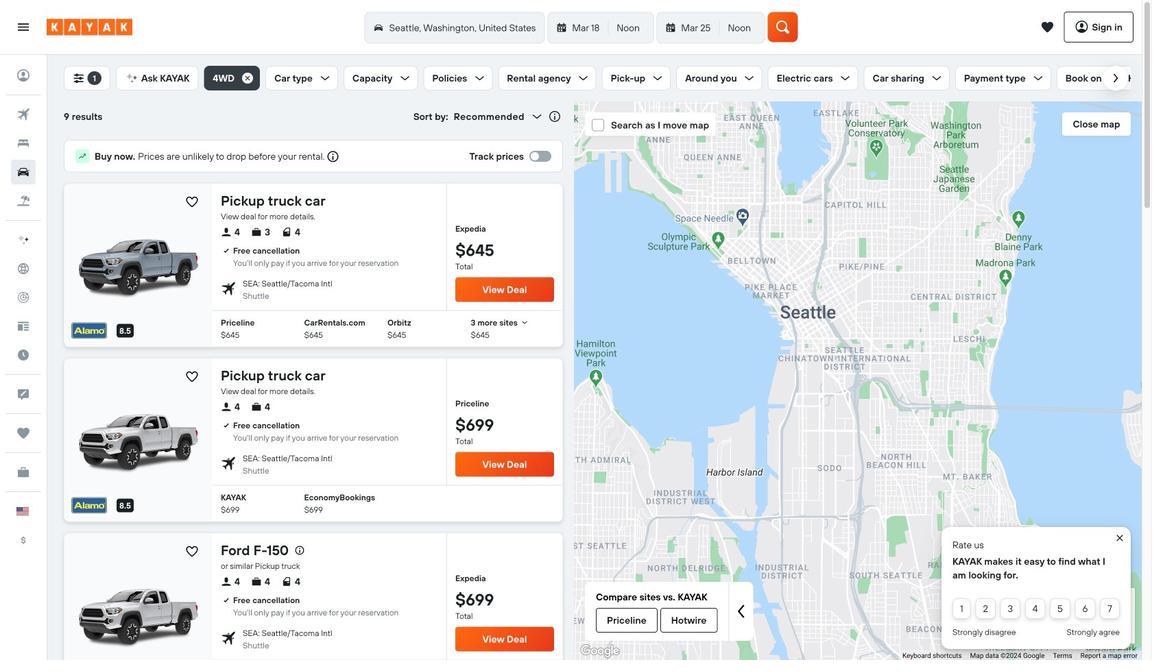 Task type: locate. For each thing, give the bounding box(es) containing it.
trips image
[[11, 421, 36, 446]]

search for packages image
[[11, 189, 36, 213]]

dialog
[[942, 528, 1131, 650]]

car agency: alamo image right 'united states (english)' image
[[71, 497, 107, 515]]

1 the location is available through a regularly looping bus/shuttle that is provided by the specific rental agency or a group of agencies. element from the top
[[243, 291, 269, 301]]

None search field
[[363, 12, 768, 44]]

hide compare buttons image
[[731, 602, 752, 622]]

list for vehicle type: pickup truck - class standard truck or similar image
[[221, 223, 301, 242]]

1 vertical spatial the location is available through a regularly looping bus/shuttle that is provided by the specific rental agency or a group of agencies. element
[[243, 466, 269, 476]]

1 vertical spatial list
[[221, 398, 270, 417]]

map region
[[574, 102, 1142, 661]]

vehicle type: pickup truck - class standard truck or similar image
[[79, 224, 198, 304]]

car agency: alamo image right go to our blog "image"
[[71, 322, 107, 340]]

the location is available through a regularly looping bus/shuttle that is provided by the specific rental agency or a group of agencies. element for vehicle type: pickup truck - class full-size truck or similar image at the left of page
[[243, 466, 269, 476]]

list
[[221, 223, 301, 242], [221, 398, 270, 417], [221, 572, 300, 592]]

0 vertical spatial car agency: alamo image
[[71, 322, 107, 340]]

car agency: alamo image
[[71, 322, 107, 340], [71, 497, 107, 515]]

search for cars image
[[11, 160, 36, 185]]

None field
[[414, 102, 547, 132], [213, 311, 563, 347], [213, 486, 563, 522], [414, 102, 547, 132], [213, 311, 563, 347], [213, 486, 563, 522]]

2 vertical spatial the location is available through a regularly looping bus/shuttle that is provided by the specific rental agency or a group of agencies. element
[[243, 641, 269, 651]]

2 vertical spatial list
[[221, 572, 300, 592]]

1 vertical spatial car agency: alamo image
[[71, 497, 107, 515]]

0 vertical spatial list
[[221, 223, 301, 242]]

united states (english) image
[[16, 508, 29, 516]]

the location is available through a regularly looping bus/shuttle that is provided by the specific rental agency or a group of agencies. element for vehicle type: pickup truck - class standard truck or similar image
[[243, 291, 269, 301]]

the location is available through a regularly looping bus/shuttle that is provided by the specific rental agency or a group of agencies. element
[[243, 291, 269, 301], [243, 466, 269, 476], [243, 641, 269, 651]]

2 car agency: alamo image from the top
[[71, 497, 107, 515]]

2 list from the top
[[221, 398, 270, 417]]

search for hotels image
[[11, 131, 36, 156]]

list for vehicle type: pickup truck - class full-size truck or similar image at the left of page
[[221, 398, 270, 417]]

car agency: alamo image for vehicle type: pickup truck - class standard truck or similar image
[[71, 322, 107, 340]]

1 car agency: alamo image from the top
[[71, 322, 107, 340]]

track a flight image
[[11, 285, 36, 310]]

0 vertical spatial the location is available through a regularly looping bus/shuttle that is provided by the specific rental agency or a group of agencies. element
[[243, 291, 269, 301]]

vehicle type: pickup truck - ford f-150 or similar image
[[79, 574, 198, 654]]

1 list from the top
[[221, 223, 301, 242]]

2 the location is available through a regularly looping bus/shuttle that is provided by the specific rental agency or a group of agencies. element from the top
[[243, 466, 269, 476]]



Task type: vqa. For each thing, say whether or not it's contained in the screenshot.
hertz logo corresponding to Buick Regal car image
no



Task type: describe. For each thing, give the bounding box(es) containing it.
go to explore image
[[11, 257, 36, 281]]

google image
[[578, 643, 623, 661]]

find out the best time to travel image
[[11, 343, 36, 368]]

3 list from the top
[[221, 572, 300, 592]]

3 the location is available through a regularly looping bus/shuttle that is provided by the specific rental agency or a group of agencies. element from the top
[[243, 641, 269, 651]]

submit feedback about our site image
[[11, 382, 36, 407]]

vehicle type: pickup truck - class full-size truck or similar image
[[79, 399, 198, 479]]

navigation menu image
[[16, 20, 30, 34]]

car agency: alamo image for vehicle type: pickup truck - class full-size truck or similar image at the left of page
[[71, 497, 107, 515]]

search for flights image
[[11, 102, 36, 127]]

go to our blog image
[[11, 314, 36, 339]]

sign in image
[[11, 63, 36, 88]]

kayak for business new image
[[11, 460, 36, 485]]



